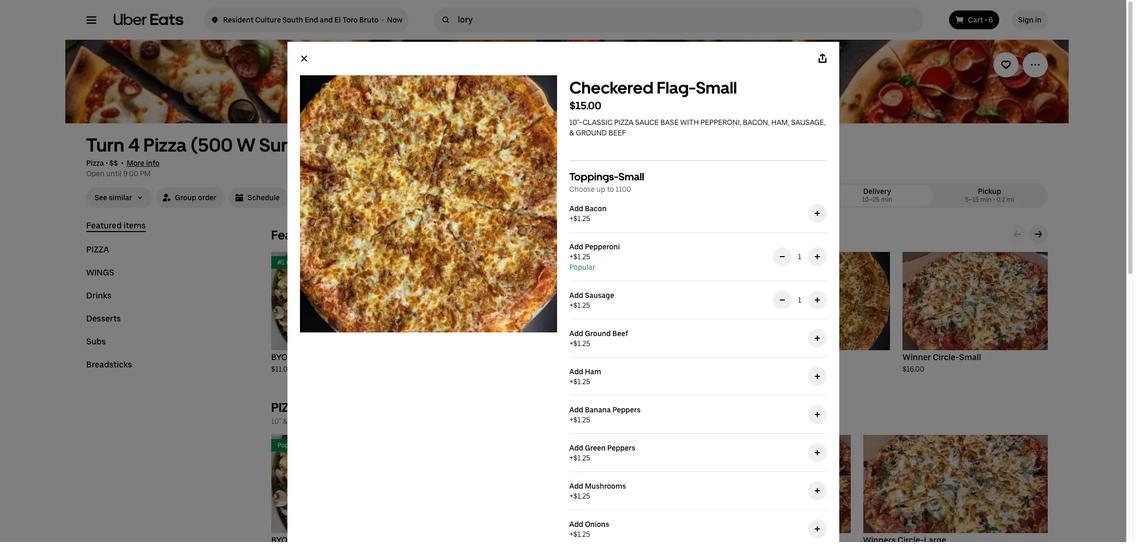 Task type: describe. For each thing, give the bounding box(es) containing it.
subs button
[[86, 337, 106, 347]]

most for race
[[602, 259, 618, 266]]

#2 most liked
[[435, 259, 475, 266]]

$1.25 for ham
[[573, 377, 590, 386]]

ave)
[[329, 134, 369, 156]]

1 for add sausage
[[798, 296, 802, 304]]

open
[[86, 169, 105, 178]]

delivery 10–25 min
[[862, 187, 892, 203]]

pizza 10" & 14" pizzas
[[271, 400, 324, 425]]

bacon,
[[743, 118, 770, 126]]

delivery
[[863, 187, 891, 195]]

1100
[[616, 185, 631, 193]]

ground
[[576, 129, 607, 137]]

+ for add sausage + $1.25
[[569, 301, 573, 309]]

uber eats home image
[[113, 14, 183, 26]]

group order
[[175, 193, 216, 202]]

toppings-
[[569, 170, 619, 183]]

$$
[[110, 159, 118, 167]]

mi
[[1007, 196, 1014, 203]]

checkered for checkered flag-small $15.00
[[569, 78, 654, 98]]

end
[[305, 16, 318, 24]]

add banana peppers + $1.25
[[569, 406, 641, 424]]

add for add bacon + $1.25
[[569, 204, 583, 213]]

(500
[[190, 134, 233, 156]]

0.2
[[997, 196, 1005, 203]]

sign in link
[[1012, 10, 1048, 29]]

add for add pepperoni + $1.25 popular
[[569, 243, 583, 251]]

add for add onions + $1.25
[[569, 520, 583, 528]]

add ham + $1.25
[[569, 367, 601, 386]]

desserts
[[86, 314, 121, 324]]

checkered for checkered flag-small
[[745, 352, 787, 362]]

schedule
[[248, 193, 280, 202]]

$11.00
[[271, 365, 292, 373]]

cart
[[968, 16, 983, 24]]

& inside 10"-classic pizza sauce base with pepperoni, bacon, ham, sausage, & ground beef
[[569, 129, 574, 137]]

sausage
[[585, 291, 614, 299]]

[object Object] radio
[[823, 185, 931, 206]]

sausage,
[[791, 118, 826, 126]]

resident culture south end and el toro bruto • now
[[223, 16, 403, 24]]

drinks
[[86, 291, 111, 301]]

now
[[387, 16, 403, 24]]

add for add sausage + $1.25
[[569, 291, 583, 299]]

+ inside add ground beef + $1.25
[[569, 339, 573, 348]]

green
[[585, 444, 606, 452]]

close image
[[300, 54, 308, 63]]

beef
[[612, 329, 628, 338]]

min for pickup
[[980, 196, 992, 203]]

featured inside button
[[86, 221, 122, 231]]

+ for add pepperoni + $1.25 popular
[[569, 252, 573, 261]]

pm
[[140, 169, 151, 178]]

10–25
[[862, 196, 880, 203]]

wings button
[[86, 268, 114, 278]]

more info link
[[127, 159, 159, 167]]

featured items button
[[86, 221, 146, 232]]

mushrooms
[[585, 482, 626, 490]]

2 liked from the left
[[461, 259, 475, 266]]

[object Object] radio
[[936, 185, 1044, 206]]

$1.25 inside add green peppers + $1.25
[[573, 454, 590, 462]]

pickup
[[978, 187, 1001, 195]]

• left $$
[[106, 159, 108, 167]]

small for winner circle-small $16.00
[[959, 352, 981, 362]]

drinks button
[[86, 291, 111, 301]]

0 horizontal spatial featured items
[[86, 221, 146, 231]]

add pepperoni + $1.25 popular
[[569, 243, 620, 271]]

resident
[[223, 16, 254, 24]]

5–15
[[965, 196, 979, 203]]

toro
[[342, 16, 358, 24]]

breadsticks
[[86, 360, 132, 370]]

add for add mushrooms + $1.25
[[569, 482, 583, 490]]

$15.00
[[569, 99, 601, 112]]

• inside pickup 5–15 min • 0.2 mi
[[993, 196, 995, 203]]

three dots horizontal button
[[1023, 52, 1048, 77]]

$1.25 for bacon
[[573, 214, 590, 223]]

culture
[[255, 16, 281, 24]]

• left 6
[[985, 16, 987, 24]]

ham
[[585, 367, 601, 376]]

view more options image
[[1030, 60, 1041, 70]]

up
[[597, 185, 605, 193]]

9:00
[[123, 169, 138, 178]]

share ios button
[[810, 46, 835, 71]]

pepperoni
[[585, 243, 620, 251]]

byo-small $11.00
[[271, 352, 314, 373]]

navigation containing featured items
[[86, 221, 246, 383]]

$1.25 for pepperoni
[[573, 252, 590, 261]]

flag- for checkered flag-small
[[789, 352, 809, 362]]

checkered flag-small $15.00
[[569, 78, 737, 112]]

+ for add mushrooms + $1.25
[[569, 492, 573, 500]]

in
[[1035, 16, 1042, 24]]

add for add green peppers + $1.25
[[569, 444, 583, 452]]

#3
[[593, 259, 601, 266]]

pizzas
[[300, 417, 324, 425]]

flag- for checkered flag-small $15.00
[[657, 78, 696, 98]]

previous image
[[1013, 230, 1022, 238]]

turn 4 pizza (500 w summit ave)
[[86, 134, 369, 156]]

$1.25 inside add banana peppers + $1.25
[[573, 416, 590, 424]]

sauce
[[635, 118, 659, 126]]

order
[[198, 193, 216, 202]]

1 for add pepperoni
[[798, 252, 802, 261]]

2 most from the left
[[444, 259, 460, 266]]

#3 most liked
[[593, 259, 633, 266]]

to
[[607, 185, 614, 193]]

items inside button
[[123, 221, 146, 231]]

4
[[128, 134, 140, 156]]

desserts button
[[86, 314, 121, 324]]

10"
[[271, 417, 281, 425]]

+ inside add banana peppers + $1.25
[[569, 416, 573, 424]]

0 vertical spatial pizza
[[144, 134, 187, 156]]

turn
[[86, 134, 124, 156]]

+ for add ham + $1.25
[[569, 377, 573, 386]]

city-
[[608, 352, 628, 362]]

small inside toppings-small choose up to 1100
[[619, 170, 644, 183]]

wings
[[86, 268, 114, 278]]

chevron down small image
[[136, 194, 144, 201]]

add sausage + $1.25
[[569, 291, 614, 309]]

banana
[[585, 406, 611, 414]]

x button
[[291, 46, 316, 71]]

#2
[[435, 259, 443, 266]]

similar
[[109, 193, 132, 202]]

1 horizontal spatial featured items
[[271, 227, 357, 243]]

summit
[[259, 134, 326, 156]]



Task type: locate. For each thing, give the bounding box(es) containing it.
peppers for add banana peppers
[[613, 406, 641, 414]]

3 + from the top
[[569, 301, 573, 309]]

add inside 'add pepperoni + $1.25 popular'
[[569, 243, 583, 251]]

liked for byo-small
[[303, 259, 316, 266]]

$1.25 for onions
[[573, 530, 590, 538]]

1 1 from the top
[[798, 252, 802, 261]]

pizza up info
[[144, 134, 187, 156]]

add left ground
[[569, 329, 583, 338]]

8 + from the top
[[569, 492, 573, 500]]

0 vertical spatial pizza
[[614, 118, 634, 126]]

most for byo-
[[286, 259, 301, 266]]

0 horizontal spatial pizza
[[86, 245, 109, 255]]

group order link
[[156, 187, 225, 208]]

ground
[[585, 329, 611, 338]]

race
[[587, 352, 606, 362]]

$1.25 inside add ground beef + $1.25
[[573, 339, 590, 348]]

0 vertical spatial peppers
[[613, 406, 641, 414]]

$1.25 for mushrooms
[[573, 492, 590, 500]]

1 horizontal spatial items
[[325, 227, 357, 243]]

0 vertical spatial 1
[[798, 252, 802, 261]]

liked for race city-large
[[619, 259, 633, 266]]

and
[[320, 16, 333, 24]]

0 vertical spatial &
[[569, 129, 574, 137]]

small inside winner circle-small $16.00
[[959, 352, 981, 362]]

1 vertical spatial flag-
[[789, 352, 809, 362]]

0 horizontal spatial popular
[[278, 442, 300, 449]]

8 add from the top
[[569, 482, 583, 490]]

1 min from the left
[[881, 196, 892, 203]]

most right #1
[[286, 259, 301, 266]]

1 liked from the left
[[303, 259, 316, 266]]

1 vertical spatial checkered
[[745, 352, 787, 362]]

small inside checkered flag-small $15.00
[[696, 78, 737, 98]]

& left 14"
[[283, 417, 288, 425]]

1 horizontal spatial liked
[[461, 259, 475, 266]]

•
[[382, 16, 384, 24], [985, 16, 987, 24], [106, 159, 108, 167], [121, 159, 124, 167], [993, 196, 995, 203]]

featured
[[86, 221, 122, 231], [271, 227, 323, 243]]

peppers for add green peppers
[[607, 444, 635, 452]]

heart outline link
[[994, 52, 1019, 77]]

1 horizontal spatial featured
[[271, 227, 323, 243]]

1 vertical spatial &
[[283, 417, 288, 425]]

peppers inside add banana peppers + $1.25
[[613, 406, 641, 414]]

featured items
[[86, 221, 146, 231], [271, 227, 357, 243]]

+ for add bacon + $1.25
[[569, 214, 573, 223]]

pizza button
[[86, 245, 109, 255]]

5 $1.25 from the top
[[573, 377, 590, 386]]

add left sausage
[[569, 291, 583, 299]]

large
[[628, 352, 650, 362]]

6 $1.25 from the top
[[573, 416, 590, 424]]

3 most from the left
[[602, 259, 618, 266]]

0 horizontal spatial pizza
[[86, 159, 104, 167]]

small
[[696, 78, 737, 98], [619, 170, 644, 183], [292, 352, 314, 362], [809, 352, 831, 362], [959, 352, 981, 362]]

winner
[[903, 352, 931, 362]]

1 horizontal spatial checkered
[[745, 352, 787, 362]]

checkered flag-small
[[745, 352, 831, 362]]

pizza up the 'beef'
[[614, 118, 634, 126]]

min inside pickup 5–15 min • 0.2 mi
[[980, 196, 992, 203]]

next image
[[1034, 230, 1043, 238]]

9 + from the top
[[569, 530, 573, 538]]

0 horizontal spatial most
[[286, 259, 301, 266]]

add inside add bacon + $1.25
[[569, 204, 583, 213]]

peppers right the banana
[[613, 406, 641, 414]]

see similar
[[95, 193, 132, 202]]

0 horizontal spatial &
[[283, 417, 288, 425]]

choose
[[569, 185, 595, 193]]

$1.25 down green
[[573, 454, 590, 462]]

0 horizontal spatial featured
[[86, 221, 122, 231]]

pickup 5–15 min • 0.2 mi
[[965, 187, 1014, 203]]

more
[[127, 159, 144, 167]]

liked right #2
[[461, 259, 475, 266]]

0 horizontal spatial checkered
[[569, 78, 654, 98]]

pizza for pizza
[[86, 245, 109, 255]]

1 horizontal spatial &
[[569, 129, 574, 137]]

+ inside 'add pepperoni + $1.25 popular'
[[569, 252, 573, 261]]

add inside "add ham + $1.25"
[[569, 367, 583, 376]]

0 horizontal spatial liked
[[303, 259, 316, 266]]

share ios image
[[817, 53, 828, 64]]

add bacon + $1.25
[[569, 204, 607, 223]]

$1.25 inside add bacon + $1.25
[[573, 214, 590, 223]]

$1.25 down ground
[[573, 339, 590, 348]]

small for checkered flag-small $15.00
[[696, 78, 737, 98]]

$1.25 down ham
[[573, 377, 590, 386]]

0 horizontal spatial flag-
[[657, 78, 696, 98]]

7 + from the top
[[569, 454, 573, 462]]

until
[[106, 169, 122, 178]]

$1.25 down onions
[[573, 530, 590, 538]]

+ inside add bacon + $1.25
[[569, 214, 573, 223]]

featured items down see similar
[[86, 221, 146, 231]]

add inside add banana peppers + $1.25
[[569, 406, 583, 414]]

add left mushrooms
[[569, 482, 583, 490]]

dialog dialog
[[287, 42, 839, 542]]

flag-
[[657, 78, 696, 98], [789, 352, 809, 362]]

1 horizontal spatial most
[[444, 259, 460, 266]]

deliver to image
[[211, 14, 219, 26]]

most right #2
[[444, 259, 460, 266]]

min
[[881, 196, 892, 203], [980, 196, 992, 203]]

2 horizontal spatial liked
[[619, 259, 633, 266]]

4 add from the top
[[569, 329, 583, 338]]

9 add from the top
[[569, 520, 583, 528]]

checkered
[[569, 78, 654, 98], [745, 352, 787, 362]]

liked down pepperoni
[[619, 259, 633, 266]]

• right $$
[[121, 159, 124, 167]]

& down 10"-
[[569, 129, 574, 137]]

schedule button
[[229, 187, 288, 208], [229, 187, 288, 208]]

sign in
[[1018, 16, 1042, 24]]

group
[[175, 193, 196, 202]]

0 vertical spatial flag-
[[657, 78, 696, 98]]

2 1 from the top
[[798, 296, 802, 304]]

• left 'now' at the top left of the page
[[382, 16, 384, 24]]

3 add from the top
[[569, 291, 583, 299]]

el
[[335, 16, 341, 24]]

checkered inside checkered flag-small $15.00
[[569, 78, 654, 98]]

sign
[[1018, 16, 1034, 24]]

byo-
[[271, 352, 292, 362]]

pizza • $$ • more info open until 9:00 pm
[[86, 159, 159, 178]]

featured up #1 most liked
[[271, 227, 323, 243]]

2 min from the left
[[980, 196, 992, 203]]

3 $1.25 from the top
[[573, 301, 590, 309]]

#1 most liked
[[278, 259, 316, 266]]

10"-
[[569, 118, 583, 126]]

1 horizontal spatial flag-
[[789, 352, 809, 362]]

$1.25 for sausage
[[573, 301, 590, 309]]

pizza up wings
[[86, 245, 109, 255]]

toppings-small choose up to 1100
[[569, 170, 644, 193]]

base
[[661, 118, 679, 126]]

&
[[569, 129, 574, 137], [283, 417, 288, 425]]

0 vertical spatial checkered
[[569, 78, 654, 98]]

bacon
[[585, 204, 607, 213]]

$1.25 left #3 at the right top of page
[[573, 252, 590, 261]]

add inside add sausage + $1.25
[[569, 291, 583, 299]]

featured items up #1 most liked
[[271, 227, 357, 243]]

7 $1.25 from the top
[[573, 454, 590, 462]]

add to favorites image
[[1001, 60, 1011, 70]]

pizza up open
[[86, 159, 104, 167]]

pizza
[[614, 118, 634, 126], [86, 245, 109, 255], [271, 400, 305, 415]]

add left pepperoni
[[569, 243, 583, 251]]

bruto
[[359, 16, 379, 24]]

1 horizontal spatial pizza
[[271, 400, 305, 415]]

min for delivery
[[881, 196, 892, 203]]

$1.25 inside add sausage + $1.25
[[573, 301, 590, 309]]

most
[[286, 259, 301, 266], [444, 259, 460, 266], [602, 259, 618, 266]]

popular inside 'add pepperoni + $1.25 popular'
[[569, 263, 595, 271]]

$1.25 down sausage
[[573, 301, 590, 309]]

ham,
[[771, 118, 790, 126]]

0 horizontal spatial min
[[881, 196, 892, 203]]

see
[[95, 193, 107, 202]]

pizza up 14"
[[271, 400, 305, 415]]

add left onions
[[569, 520, 583, 528]]

5 + from the top
[[569, 377, 573, 386]]

$1.25 inside 'add pepperoni + $1.25 popular'
[[573, 252, 590, 261]]

2 vertical spatial pizza
[[271, 400, 305, 415]]

pizza inside pizza • $$ • more info open until 9:00 pm
[[86, 159, 104, 167]]

pizza inside pizza 10" & 14" pizzas
[[271, 400, 305, 415]]

3 liked from the left
[[619, 259, 633, 266]]

8 $1.25 from the top
[[573, 492, 590, 500]]

5 add from the top
[[569, 367, 583, 376]]

4 $1.25 from the top
[[573, 339, 590, 348]]

$1.25 inside add onions + $1.25
[[573, 530, 590, 538]]

popular down pepperoni
[[569, 263, 595, 271]]

0 vertical spatial popular
[[569, 263, 595, 271]]

$1.25 down bacon
[[573, 214, 590, 223]]

liked
[[303, 259, 316, 266], [461, 259, 475, 266], [619, 259, 633, 266]]

flag- inside checkered flag-small $15.00
[[657, 78, 696, 98]]

1 $1.25 from the top
[[573, 214, 590, 223]]

1 vertical spatial peppers
[[607, 444, 635, 452]]

popular down 14"
[[278, 442, 300, 449]]

w
[[237, 134, 256, 156]]

1 vertical spatial 1
[[798, 296, 802, 304]]

1 horizontal spatial popular
[[569, 263, 595, 271]]

+
[[569, 214, 573, 223], [569, 252, 573, 261], [569, 301, 573, 309], [569, 339, 573, 348], [569, 377, 573, 386], [569, 416, 573, 424], [569, 454, 573, 462], [569, 492, 573, 500], [569, 530, 573, 538]]

+ for add onions + $1.25
[[569, 530, 573, 538]]

4 + from the top
[[569, 339, 573, 348]]

7 add from the top
[[569, 444, 583, 452]]

pizza for pizza 10" & 14" pizzas
[[271, 400, 305, 415]]

2 horizontal spatial pizza
[[614, 118, 634, 126]]

+ inside add onions + $1.25
[[569, 530, 573, 538]]

add inside add onions + $1.25
[[569, 520, 583, 528]]

1 vertical spatial popular
[[278, 442, 300, 449]]

add onions + $1.25
[[569, 520, 609, 538]]

$1.25 inside the add mushrooms + $1.25
[[573, 492, 590, 500]]

liked right #1
[[303, 259, 316, 266]]

14"
[[289, 417, 299, 425]]

10"-classic pizza sauce base with pepperoni, bacon, ham, sausage, & ground beef
[[569, 118, 826, 137]]

& inside pizza 10" & 14" pizzas
[[283, 417, 288, 425]]

9 $1.25 from the top
[[573, 530, 590, 538]]

small for checkered flag-small
[[809, 352, 831, 362]]

pizza inside 10"-classic pizza sauce base with pepperoni, bacon, ham, sausage, & ground beef
[[614, 118, 634, 126]]

min inside delivery 10–25 min
[[881, 196, 892, 203]]

featured up pizza button
[[86, 221, 122, 231]]

breadsticks button
[[86, 360, 132, 370]]

main navigation menu image
[[86, 15, 97, 25]]

add for add banana peppers + $1.25
[[569, 406, 583, 414]]

winner circle-small $16.00
[[903, 352, 981, 373]]

+ inside "add ham + $1.25"
[[569, 377, 573, 386]]

$1.25 inside "add ham + $1.25"
[[573, 377, 590, 386]]

most right #3 at the right top of page
[[602, 259, 618, 266]]

6 add from the top
[[569, 406, 583, 414]]

6 + from the top
[[569, 416, 573, 424]]

1 add from the top
[[569, 204, 583, 213]]

2 $1.25 from the top
[[573, 252, 590, 261]]

1 + from the top
[[569, 214, 573, 223]]

add inside the add mushrooms + $1.25
[[569, 482, 583, 490]]

navigation
[[86, 221, 246, 383]]

$16.00
[[903, 365, 924, 373]]

1 vertical spatial pizza
[[86, 245, 109, 255]]

small inside byo-small $11.00
[[292, 352, 314, 362]]

add inside add ground beef + $1.25
[[569, 329, 583, 338]]

+ inside add green peppers + $1.25
[[569, 454, 573, 462]]

add ground beef + $1.25
[[569, 329, 628, 348]]

• left 0.2
[[993, 196, 995, 203]]

peppers inside add green peppers + $1.25
[[607, 444, 635, 452]]

1 horizontal spatial min
[[980, 196, 992, 203]]

2 + from the top
[[569, 252, 573, 261]]

peppers right green
[[607, 444, 635, 452]]

$1.25 down the banana
[[573, 416, 590, 424]]

0 horizontal spatial items
[[123, 221, 146, 231]]

add left the banana
[[569, 406, 583, 414]]

1 vertical spatial pizza
[[86, 159, 104, 167]]

+ inside add sausage + $1.25
[[569, 301, 573, 309]]

+ inside the add mushrooms + $1.25
[[569, 492, 573, 500]]

onions
[[585, 520, 609, 528]]

add left bacon
[[569, 204, 583, 213]]

add left ham
[[569, 367, 583, 376]]

pepperoni,
[[701, 118, 741, 126]]

2 horizontal spatial most
[[602, 259, 618, 266]]

$1.25 down mushrooms
[[573, 492, 590, 500]]

classic
[[583, 118, 613, 126]]

1 horizontal spatial pizza
[[144, 134, 187, 156]]

add inside add green peppers + $1.25
[[569, 444, 583, 452]]

add for add ground beef + $1.25
[[569, 329, 583, 338]]

beef
[[609, 129, 626, 137]]

1 most from the left
[[286, 259, 301, 266]]

add for add ham + $1.25
[[569, 367, 583, 376]]

6
[[989, 16, 993, 24]]

add left green
[[569, 444, 583, 452]]

min down "pickup"
[[980, 196, 992, 203]]

min down delivery
[[881, 196, 892, 203]]

2 add from the top
[[569, 243, 583, 251]]



Task type: vqa. For each thing, say whether or not it's contained in the screenshot.
rightmost Chevron down small icon
no



